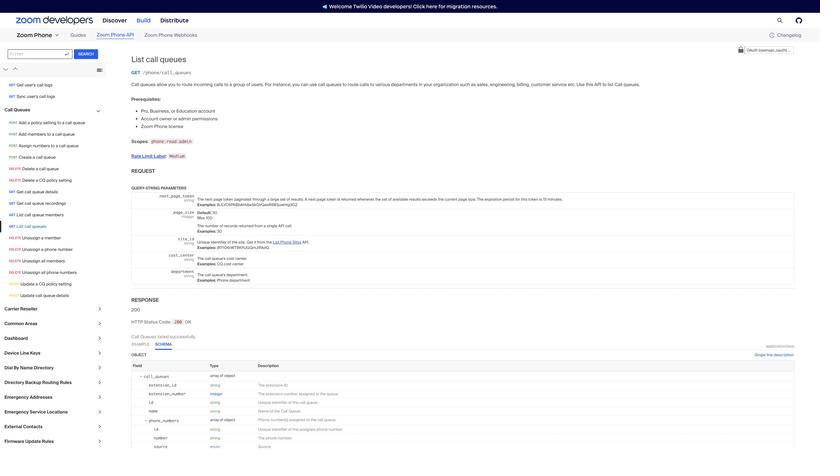 Task type: describe. For each thing, give the bounding box(es) containing it.
code:
[[159, 320, 172, 325]]

4 string from the top
[[210, 428, 220, 433]]

single
[[755, 353, 766, 358]]

- for - call_queues
[[139, 373, 143, 380]]

field
[[133, 364, 142, 369]]

search image
[[778, 18, 784, 23]]

history image
[[770, 33, 778, 38]]

zoom phone webhooks
[[145, 32, 197, 38]]

history image
[[770, 33, 775, 38]]

http status code: 200 ok
[[131, 320, 192, 325]]

type
[[210, 364, 219, 369]]

0 horizontal spatial id
[[149, 401, 153, 405]]

3 string from the top
[[210, 409, 220, 414]]

http
[[131, 320, 143, 325]]

click
[[413, 3, 425, 9]]

200 inside http status code: 200 ok
[[174, 320, 182, 325]]

description
[[774, 353, 794, 358]]

line
[[767, 353, 774, 358]]

migration
[[447, 3, 471, 9]]

here
[[427, 3, 438, 9]]

query-string parameters
[[131, 186, 186, 191]]

zoom for zoom phone api
[[97, 32, 110, 38]]

name
[[149, 409, 158, 414]]

changelog link
[[770, 32, 802, 38]]

object for - phone_numbers
[[224, 418, 235, 423]]

welcome twilio video developers! click here for migration resources. link
[[316, 3, 504, 10]]

phone_numbers
[[149, 419, 179, 424]]

call
[[131, 334, 139, 340]]

5 string from the top
[[210, 436, 220, 441]]

of for - phone_numbers
[[220, 418, 223, 423]]

object for - call_queues
[[224, 374, 235, 379]]

search image
[[778, 18, 784, 23]]

extension_number
[[149, 392, 186, 397]]

zoom phone
[[17, 32, 52, 39]]

webhooks
[[174, 32, 197, 38]]

guides
[[70, 32, 86, 38]]

array for - call_queues
[[210, 374, 219, 379]]

request
[[131, 168, 155, 175]]

down image
[[55, 33, 59, 37]]

- call_queues
[[139, 373, 169, 380]]

zoom phone api
[[97, 32, 134, 38]]

for
[[439, 3, 446, 9]]

extension_id
[[149, 383, 176, 388]]

zoom phone webhooks link
[[145, 32, 197, 39]]

phone for zoom phone
[[34, 32, 52, 39]]

changelog
[[778, 32, 802, 38]]

1 horizontal spatial id
[[154, 428, 159, 432]]

listed
[[158, 334, 169, 340]]



Task type: vqa. For each thing, say whether or not it's contained in the screenshot.
phone_numbers
yes



Task type: locate. For each thing, give the bounding box(es) containing it.
1 string from the top
[[210, 383, 220, 388]]

2 vertical spatial object
[[224, 418, 235, 423]]

- left phone_numbers
[[145, 418, 148, 424]]

string
[[146, 186, 160, 191]]

array of object for - phone_numbers
[[210, 418, 235, 423]]

of for - call_queues
[[220, 374, 223, 379]]

0 vertical spatial 200
[[131, 307, 140, 313]]

of up integer
[[220, 374, 223, 379]]

status
[[144, 320, 158, 325]]

200 left ok
[[174, 320, 182, 325]]

welcome twilio video developers! click here for migration resources.
[[329, 3, 498, 9]]

1 horizontal spatial 200
[[174, 320, 182, 325]]

2 array from the top
[[210, 418, 219, 423]]

query-
[[131, 186, 146, 191]]

2 zoom from the left
[[97, 32, 110, 38]]

0 horizontal spatial 200
[[131, 307, 140, 313]]

successfully.
[[170, 334, 196, 340]]

source
[[154, 445, 168, 450]]

zoom for zoom phone
[[17, 32, 33, 39]]

phone for zoom phone api
[[111, 32, 125, 38]]

ok
[[185, 320, 192, 325]]

array for - phone_numbers
[[210, 418, 219, 423]]

welcome
[[329, 3, 352, 9]]

1 vertical spatial array of object
[[210, 418, 235, 423]]

phone left "down" icon
[[34, 32, 52, 39]]

id up number
[[154, 428, 159, 432]]

phone for zoom phone webhooks
[[159, 32, 173, 38]]

response
[[131, 297, 159, 304]]

2 array of object from the top
[[210, 418, 235, 423]]

3 zoom from the left
[[145, 32, 158, 38]]

call_queues
[[144, 375, 169, 379]]

200
[[131, 307, 140, 313], [174, 320, 182, 325]]

single line description
[[755, 353, 794, 358]]

1 array from the top
[[210, 374, 219, 379]]

phone left webhooks at the left top of page
[[159, 32, 173, 38]]

- phone_numbers
[[145, 418, 179, 424]]

zoom developer logo image
[[16, 16, 93, 25]]

number
[[154, 436, 168, 441]]

- for - phone_numbers
[[145, 418, 148, 424]]

0 vertical spatial array
[[210, 374, 219, 379]]

zoom for zoom phone webhooks
[[145, 32, 158, 38]]

guides link
[[70, 32, 86, 39]]

2 horizontal spatial zoom
[[145, 32, 158, 38]]

array of object for - call_queues
[[210, 374, 235, 379]]

2 of from the top
[[220, 418, 223, 423]]

zoom
[[17, 32, 33, 39], [97, 32, 110, 38], [145, 32, 158, 38]]

id
[[149, 401, 153, 405], [154, 428, 159, 432]]

id up name at the bottom
[[149, 401, 153, 405]]

2 horizontal spatial phone
[[159, 32, 173, 38]]

0 horizontal spatial phone
[[34, 32, 52, 39]]

phone
[[34, 32, 52, 39], [111, 32, 125, 38], [159, 32, 173, 38]]

api
[[126, 32, 134, 38]]

1 horizontal spatial -
[[145, 418, 148, 424]]

array down integer
[[210, 418, 219, 423]]

0 horizontal spatial zoom
[[17, 32, 33, 39]]

0 vertical spatial of
[[220, 374, 223, 379]]

video
[[368, 3, 383, 9]]

1 vertical spatial -
[[145, 418, 148, 424]]

0 vertical spatial object
[[131, 353, 147, 358]]

1 vertical spatial of
[[220, 418, 223, 423]]

array of object down integer
[[210, 418, 235, 423]]

queues
[[140, 334, 157, 340]]

1 array of object from the top
[[210, 374, 235, 379]]

200 up http
[[131, 307, 140, 313]]

1 vertical spatial object
[[224, 374, 235, 379]]

of down integer
[[220, 418, 223, 423]]

-
[[139, 373, 143, 380], [145, 418, 148, 424]]

phone left the api on the top of page
[[111, 32, 125, 38]]

1 of from the top
[[220, 374, 223, 379]]

0 vertical spatial id
[[149, 401, 153, 405]]

- down field at left bottom
[[139, 373, 143, 380]]

array down the type
[[210, 374, 219, 379]]

of
[[220, 374, 223, 379], [220, 418, 223, 423]]

2 string from the top
[[210, 401, 220, 406]]

zoom phone api link
[[97, 31, 134, 39]]

3 phone from the left
[[159, 32, 173, 38]]

1 zoom from the left
[[17, 32, 33, 39]]

1 horizontal spatial zoom
[[97, 32, 110, 38]]

1 phone from the left
[[34, 32, 52, 39]]

object
[[131, 353, 147, 358], [224, 374, 235, 379], [224, 418, 235, 423]]

resources.
[[472, 3, 498, 9]]

array of object down the type
[[210, 374, 235, 379]]

0 vertical spatial -
[[139, 373, 143, 380]]

1 vertical spatial id
[[154, 428, 159, 432]]

2 phone from the left
[[111, 32, 125, 38]]

github image
[[796, 17, 803, 24], [796, 17, 803, 24]]

parameters
[[161, 186, 186, 191]]

0 vertical spatial array of object
[[210, 374, 235, 379]]

0 horizontal spatial -
[[139, 373, 143, 380]]

call queues listed successfully.
[[131, 334, 196, 340]]

array
[[210, 374, 219, 379], [210, 418, 219, 423]]

string
[[210, 383, 220, 388], [210, 401, 220, 406], [210, 409, 220, 414], [210, 428, 220, 433], [210, 436, 220, 441]]

integer
[[210, 392, 223, 397]]

1 vertical spatial 200
[[174, 320, 182, 325]]

1 vertical spatial array
[[210, 418, 219, 423]]

notification image
[[323, 4, 329, 9], [323, 4, 327, 9]]

developers!
[[384, 3, 412, 9]]

twilio
[[353, 3, 368, 9]]

1 horizontal spatial phone
[[111, 32, 125, 38]]

array of object
[[210, 374, 235, 379], [210, 418, 235, 423]]



